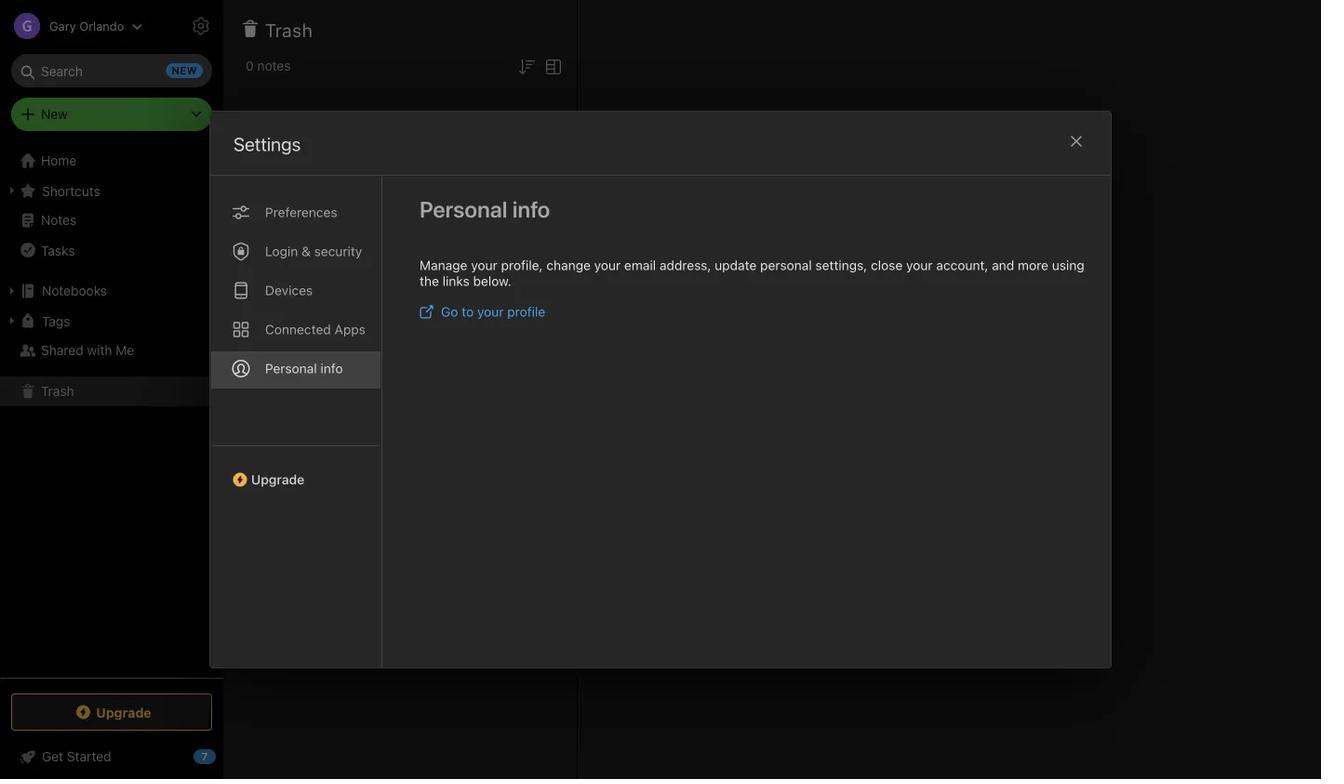 Task type: describe. For each thing, give the bounding box(es) containing it.
update
[[715, 258, 757, 273]]

change
[[547, 258, 591, 273]]

0 horizontal spatial notes
[[257, 58, 291, 74]]

trash
[[365, 479, 405, 499]]

notes inside when you have notes in the trash, click '...' to restore or delete them.
[[365, 516, 403, 533]]

using
[[1052, 258, 1085, 273]]

new button
[[11, 98, 212, 131]]

settings
[[234, 133, 301, 155]]

login
[[265, 244, 298, 259]]

shortcuts
[[42, 183, 100, 198]]

trash,
[[448, 516, 487, 533]]

below.
[[473, 274, 512, 289]]

go to your profile
[[441, 304, 545, 320]]

1 horizontal spatial personal info
[[420, 196, 550, 222]]

your
[[326, 479, 361, 499]]

'...'
[[525, 516, 542, 533]]

expand tags image
[[5, 314, 20, 328]]

when you have notes in the trash, click '...' to restore or delete them.
[[258, 516, 542, 556]]

your trash is empty
[[326, 479, 474, 499]]

profile,
[[501, 258, 543, 273]]

delete
[[401, 538, 443, 556]]

0 notes
[[246, 58, 291, 74]]

upgrade button inside tab list
[[210, 446, 382, 495]]

close
[[871, 258, 903, 273]]

1 vertical spatial upgrade
[[96, 705, 151, 720]]

more
[[1018, 258, 1049, 273]]

login & security
[[265, 244, 362, 259]]

notebooks link
[[0, 276, 222, 306]]

manage
[[420, 258, 468, 273]]

0 horizontal spatial personal
[[265, 361, 317, 376]]

empty
[[425, 479, 474, 499]]

home
[[41, 153, 77, 168]]

me
[[116, 343, 134, 358]]

your up below.
[[471, 258, 498, 273]]

tasks
[[41, 243, 75, 258]]

when
[[258, 516, 297, 533]]

with
[[87, 343, 112, 358]]

&
[[302, 244, 311, 259]]

connected
[[265, 322, 331, 337]]

shared
[[41, 343, 83, 358]]

manage your profile, change your email address, update personal settings, close your account, and more using the links below.
[[420, 258, 1085, 289]]

new
[[41, 107, 68, 122]]

connected apps
[[265, 322, 366, 337]]



Task type: locate. For each thing, give the bounding box(es) containing it.
upgrade
[[251, 472, 305, 488], [96, 705, 151, 720]]

to down you
[[315, 538, 328, 556]]

1 vertical spatial personal info
[[265, 361, 343, 376]]

address,
[[660, 258, 711, 273]]

0 vertical spatial personal info
[[420, 196, 550, 222]]

trash
[[265, 19, 313, 40], [41, 384, 74, 399]]

0 horizontal spatial to
[[315, 538, 328, 556]]

0 horizontal spatial info
[[321, 361, 343, 376]]

None search field
[[24, 54, 199, 87]]

trash down the "shared"
[[41, 384, 74, 399]]

them.
[[447, 538, 486, 556]]

tree containing home
[[0, 146, 223, 677]]

settings,
[[816, 258, 868, 273]]

the
[[420, 274, 439, 289], [422, 516, 444, 533]]

Search text field
[[24, 54, 199, 87]]

personal info down connected
[[265, 361, 343, 376]]

email
[[624, 258, 656, 273]]

preferences
[[265, 205, 337, 220]]

the inside when you have notes in the trash, click '...' to restore or delete them.
[[422, 516, 444, 533]]

info down connected apps
[[321, 361, 343, 376]]

notes up "or"
[[365, 516, 403, 533]]

personal
[[420, 196, 508, 222], [265, 361, 317, 376]]

or
[[384, 538, 397, 556]]

notes right '0'
[[257, 58, 291, 74]]

shared with me link
[[0, 336, 222, 366]]

you
[[301, 516, 326, 533]]

apps
[[335, 322, 366, 337]]

0 horizontal spatial trash
[[41, 384, 74, 399]]

to right go
[[462, 304, 474, 320]]

tags
[[42, 313, 70, 329]]

account,
[[936, 258, 989, 273]]

1 vertical spatial to
[[315, 538, 328, 556]]

the down manage
[[420, 274, 439, 289]]

restore
[[332, 538, 380, 556]]

0 vertical spatial to
[[462, 304, 474, 320]]

close image
[[1065, 130, 1088, 153]]

click
[[491, 516, 521, 533]]

go
[[441, 304, 458, 320]]

1 horizontal spatial upgrade
[[251, 472, 305, 488]]

personal
[[760, 258, 812, 273]]

1 horizontal spatial notes
[[365, 516, 403, 533]]

shared with me
[[41, 343, 134, 358]]

personal info up profile,
[[420, 196, 550, 222]]

personal info
[[420, 196, 550, 222], [265, 361, 343, 376]]

notes
[[257, 58, 291, 74], [365, 516, 403, 533]]

0 vertical spatial the
[[420, 274, 439, 289]]

1 vertical spatial personal
[[265, 361, 317, 376]]

0 vertical spatial trash
[[265, 19, 313, 40]]

0 vertical spatial personal
[[420, 196, 508, 222]]

in
[[407, 516, 419, 533]]

is
[[409, 479, 421, 499]]

your right close
[[906, 258, 933, 273]]

notebooks
[[42, 283, 107, 299]]

tasks button
[[0, 235, 222, 265]]

1 vertical spatial the
[[422, 516, 444, 533]]

0 vertical spatial upgrade
[[251, 472, 305, 488]]

your down below.
[[477, 304, 504, 320]]

tree
[[0, 146, 223, 677]]

info up profile,
[[512, 196, 550, 222]]

0 vertical spatial notes
[[257, 58, 291, 74]]

have
[[330, 516, 361, 533]]

security
[[314, 244, 362, 259]]

profile
[[507, 304, 545, 320]]

devices
[[265, 283, 313, 298]]

settings image
[[190, 15, 212, 37]]

0 vertical spatial upgrade button
[[210, 446, 382, 495]]

upgrade button
[[210, 446, 382, 495], [11, 694, 212, 731]]

1 vertical spatial notes
[[365, 516, 403, 533]]

go to your profile button
[[420, 304, 545, 320]]

home link
[[0, 146, 223, 176]]

1 vertical spatial info
[[321, 361, 343, 376]]

personal down connected
[[265, 361, 317, 376]]

0
[[246, 58, 254, 74]]

the inside "manage your profile, change your email address, update personal settings, close your account, and more using the links below."
[[420, 274, 439, 289]]

tab list
[[210, 176, 382, 668]]

1 horizontal spatial personal
[[420, 196, 508, 222]]

tab list containing preferences
[[210, 176, 382, 668]]

and
[[992, 258, 1015, 273]]

1 vertical spatial trash
[[41, 384, 74, 399]]

expand notebooks image
[[5, 284, 20, 299]]

tags button
[[0, 306, 222, 336]]

notes
[[41, 213, 77, 228]]

1 horizontal spatial info
[[512, 196, 550, 222]]

links
[[443, 274, 470, 289]]

info
[[512, 196, 550, 222], [321, 361, 343, 376]]

trash up 0 notes
[[265, 19, 313, 40]]

to
[[462, 304, 474, 320], [315, 538, 328, 556]]

notes link
[[0, 206, 222, 235]]

to inside when you have notes in the trash, click '...' to restore or delete them.
[[315, 538, 328, 556]]

personal up manage
[[420, 196, 508, 222]]

the right in
[[422, 516, 444, 533]]

0 vertical spatial info
[[512, 196, 550, 222]]

1 horizontal spatial to
[[462, 304, 474, 320]]

your left email
[[594, 258, 621, 273]]

your
[[471, 258, 498, 273], [594, 258, 621, 273], [906, 258, 933, 273], [477, 304, 504, 320]]

0 horizontal spatial upgrade
[[96, 705, 151, 720]]

shortcuts button
[[0, 176, 222, 206]]

1 horizontal spatial trash
[[265, 19, 313, 40]]

note window - empty element
[[578, 0, 1321, 780]]

trash link
[[0, 377, 222, 407]]

1 vertical spatial upgrade button
[[11, 694, 212, 731]]

0 horizontal spatial personal info
[[265, 361, 343, 376]]



Task type: vqa. For each thing, say whether or not it's contained in the screenshot.
Manage your profile, change your email address, update personal settings, close your account, and more using the links below.
yes



